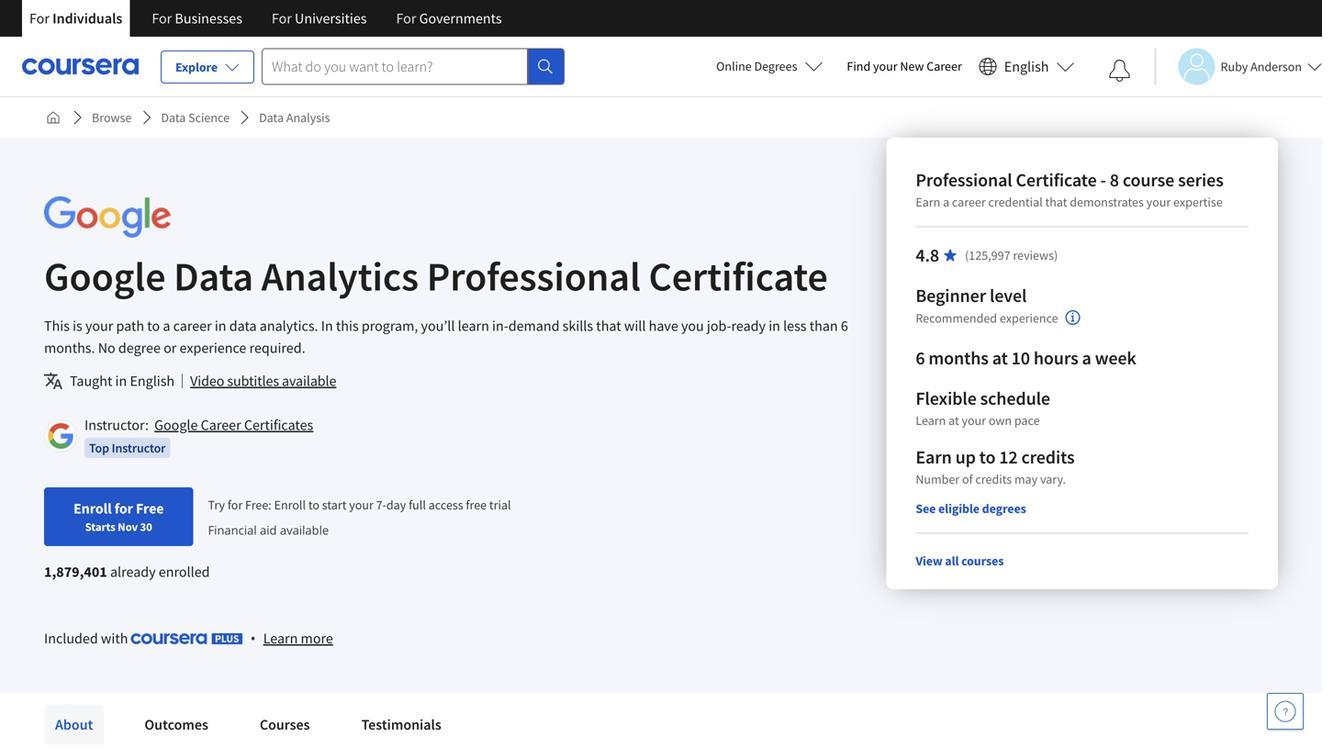Task type: vqa. For each thing, say whether or not it's contained in the screenshot.
learn on the top left
yes



Task type: locate. For each thing, give the bounding box(es) containing it.
6 inside the this is your path to a career in data analytics. in this program, you'll learn in-demand skills that will have you job-ready in less than 6 months. no degree or experience required.
[[841, 317, 848, 335]]

data for data science
[[161, 109, 186, 126]]

for for universities
[[272, 9, 292, 28]]

career left credential
[[952, 194, 986, 210]]

google image
[[44, 196, 171, 238]]

recommended
[[916, 310, 997, 326]]

certificate
[[1016, 168, 1097, 191], [649, 251, 828, 302]]

for for businesses
[[152, 9, 172, 28]]

at
[[992, 347, 1008, 370], [948, 412, 959, 429]]

schedule
[[980, 387, 1050, 410]]

your inside try for free: enroll to start your 7-day full access free trial financial aid available
[[349, 496, 373, 513]]

for up what do you want to learn? text field
[[396, 9, 416, 28]]

earn up the number
[[916, 446, 952, 469]]

for up nov
[[114, 499, 133, 518]]

1 horizontal spatial to
[[308, 496, 319, 513]]

financial
[[208, 522, 257, 538]]

individuals
[[52, 9, 122, 28]]

for inside try for free: enroll to start your 7-day full access free trial financial aid available
[[228, 496, 243, 513]]

learn down the flexible
[[916, 412, 946, 429]]

1 horizontal spatial that
[[1045, 194, 1067, 210]]

professional up credential
[[916, 168, 1012, 191]]

a left credential
[[943, 194, 949, 210]]

0 vertical spatial english
[[1004, 57, 1049, 76]]

in-
[[492, 317, 508, 335]]

1 horizontal spatial at
[[992, 347, 1008, 370]]

outcomes
[[145, 716, 208, 734]]

1 vertical spatial earn
[[916, 446, 952, 469]]

week
[[1095, 347, 1136, 370]]

google career certificates link
[[154, 416, 313, 434]]

to left start
[[308, 496, 319, 513]]

credits up vary.
[[1021, 446, 1075, 469]]

0 vertical spatial learn
[[916, 412, 946, 429]]

at down the flexible
[[948, 412, 959, 429]]

experience up video
[[180, 339, 246, 357]]

1 vertical spatial a
[[163, 317, 170, 335]]

4 for from the left
[[396, 9, 416, 28]]

data left science
[[161, 109, 186, 126]]

0 vertical spatial experience
[[1000, 310, 1058, 326]]

information about difficulty level pre-requisites. image
[[1066, 310, 1080, 325]]

0 vertical spatial 6
[[841, 317, 848, 335]]

in left data on the left top of the page
[[215, 317, 226, 335]]

0 horizontal spatial english
[[130, 372, 175, 390]]

is
[[73, 317, 82, 335]]

1 horizontal spatial for
[[228, 496, 243, 513]]

6 left months
[[916, 347, 925, 370]]

2 horizontal spatial a
[[1082, 347, 1091, 370]]

to inside the this is your path to a career in data analytics. in this program, you'll learn in-demand skills that will have you job-ready in less than 6 months. no degree or experience required.
[[147, 317, 160, 335]]

your right find
[[873, 58, 898, 74]]

0 vertical spatial career
[[927, 58, 962, 74]]

banner navigation
[[15, 0, 517, 37]]

0 vertical spatial that
[[1045, 194, 1067, 210]]

0 vertical spatial credits
[[1021, 446, 1075, 469]]

(125,997 reviews)
[[965, 247, 1058, 263]]

0 horizontal spatial to
[[147, 317, 160, 335]]

see eligible degrees
[[916, 500, 1026, 517]]

0 vertical spatial to
[[147, 317, 160, 335]]

earn inside the professional certificate - 8 course series earn a career credential that demonstrates your expertise
[[916, 194, 940, 210]]

eligible
[[938, 500, 980, 517]]

testimonials
[[361, 716, 441, 734]]

career up or
[[173, 317, 212, 335]]

0 vertical spatial professional
[[916, 168, 1012, 191]]

1 horizontal spatial a
[[943, 194, 949, 210]]

available down required.
[[282, 372, 336, 390]]

career
[[927, 58, 962, 74], [201, 416, 241, 434]]

data analysis link
[[252, 101, 337, 134]]

your right is
[[85, 317, 113, 335]]

0 vertical spatial a
[[943, 194, 949, 210]]

1 horizontal spatial certificate
[[1016, 168, 1097, 191]]

learn
[[916, 412, 946, 429], [263, 629, 298, 648]]

show notifications image
[[1109, 60, 1131, 82]]

1 earn from the top
[[916, 194, 940, 210]]

1 vertical spatial experience
[[180, 339, 246, 357]]

data science link
[[154, 101, 237, 134]]

instructor
[[112, 440, 166, 456]]

0 horizontal spatial learn
[[263, 629, 298, 648]]

for businesses
[[152, 9, 242, 28]]

1 vertical spatial 6
[[916, 347, 925, 370]]

that inside the professional certificate - 8 course series earn a career credential that demonstrates your expertise
[[1045, 194, 1067, 210]]

view all courses
[[916, 553, 1004, 569]]

for left businesses
[[152, 9, 172, 28]]

you
[[681, 317, 704, 335]]

online degrees button
[[702, 46, 838, 86]]

for for governments
[[396, 9, 416, 28]]

data inside data science link
[[161, 109, 186, 126]]

career
[[952, 194, 986, 210], [173, 317, 212, 335]]

google inside instructor: google career certificates top instructor
[[154, 416, 198, 434]]

top
[[89, 440, 109, 456]]

for inside enroll for free starts nov 30
[[114, 499, 133, 518]]

certificate up ready
[[649, 251, 828, 302]]

help center image
[[1274, 701, 1296, 723]]

try for free: enroll to start your 7-day full access free trial financial aid available
[[208, 496, 511, 538]]

demonstrates
[[1070, 194, 1144, 210]]

career down video
[[201, 416, 241, 434]]

online
[[716, 58, 752, 74]]

1 horizontal spatial professional
[[916, 168, 1012, 191]]

0 horizontal spatial that
[[596, 317, 621, 335]]

earn up 4.8
[[916, 194, 940, 210]]

browse
[[92, 109, 132, 126]]

reviews)
[[1013, 247, 1058, 263]]

available inside try for free: enroll to start your 7-day full access free trial financial aid available
[[280, 522, 329, 538]]

30
[[140, 520, 152, 534]]

that
[[1045, 194, 1067, 210], [596, 317, 621, 335]]

0 horizontal spatial at
[[948, 412, 959, 429]]

6 months at 10 hours a week
[[916, 347, 1136, 370]]

data left "analysis"
[[259, 109, 284, 126]]

recommended experience
[[916, 310, 1058, 326]]

1 vertical spatial professional
[[427, 251, 641, 302]]

enroll inside try for free: enroll to start your 7-day full access free trial financial aid available
[[274, 496, 306, 513]]

1 horizontal spatial learn
[[916, 412, 946, 429]]

governments
[[419, 9, 502, 28]]

data up data on the left top of the page
[[174, 251, 253, 302]]

7-
[[376, 496, 386, 513]]

professional
[[916, 168, 1012, 191], [427, 251, 641, 302]]

career inside the professional certificate - 8 course series earn a career credential that demonstrates your expertise
[[952, 194, 986, 210]]

to inside try for free: enroll to start your 7-day full access free trial financial aid available
[[308, 496, 319, 513]]

video
[[190, 372, 224, 390]]

for right try
[[228, 496, 243, 513]]

with
[[101, 629, 128, 648]]

instructor:
[[84, 416, 149, 434]]

1 vertical spatial learn
[[263, 629, 298, 648]]

1 horizontal spatial experience
[[1000, 310, 1058, 326]]

0 horizontal spatial 6
[[841, 317, 848, 335]]

to left 12
[[979, 446, 996, 469]]

google up path
[[44, 251, 166, 302]]

data
[[229, 317, 257, 335]]

credits
[[1021, 446, 1075, 469], [975, 471, 1012, 488]]

a up or
[[163, 317, 170, 335]]

available right the aid
[[280, 522, 329, 538]]

new
[[900, 58, 924, 74]]

• learn more
[[250, 628, 333, 648]]

0 horizontal spatial experience
[[180, 339, 246, 357]]

credential
[[988, 194, 1043, 210]]

1 vertical spatial available
[[280, 522, 329, 538]]

0 vertical spatial available
[[282, 372, 336, 390]]

1 horizontal spatial career
[[952, 194, 986, 210]]

career right new
[[927, 58, 962, 74]]

testimonials link
[[350, 705, 452, 745]]

3 for from the left
[[272, 9, 292, 28]]

6
[[841, 317, 848, 335], [916, 347, 925, 370]]

for
[[228, 496, 243, 513], [114, 499, 133, 518]]

full
[[409, 496, 426, 513]]

a left week at top
[[1082, 347, 1091, 370]]

enroll right free:
[[274, 496, 306, 513]]

professional certificate - 8 course series earn a career credential that demonstrates your expertise
[[916, 168, 1224, 210]]

or
[[164, 339, 177, 357]]

your down 'course' on the top of page
[[1146, 194, 1171, 210]]

1 vertical spatial at
[[948, 412, 959, 429]]

1 vertical spatial that
[[596, 317, 621, 335]]

a inside the this is your path to a career in data analytics. in this program, you'll learn in-demand skills that will have you job-ready in less than 6 months. no degree or experience required.
[[163, 317, 170, 335]]

for for enroll
[[114, 499, 133, 518]]

data for data analysis
[[259, 109, 284, 126]]

1,879,401 already enrolled
[[44, 563, 210, 581]]

2 vertical spatial to
[[308, 496, 319, 513]]

in right taught
[[115, 372, 127, 390]]

0 horizontal spatial a
[[163, 317, 170, 335]]

0 horizontal spatial career
[[201, 416, 241, 434]]

1 vertical spatial english
[[130, 372, 175, 390]]

a for this is your path to a career in data analytics. in this program, you'll learn in-demand skills that will have you job-ready in less than 6 months. no degree or experience required.
[[163, 317, 170, 335]]

1 vertical spatial to
[[979, 446, 996, 469]]

professional up 'demand' on the left
[[427, 251, 641, 302]]

data inside data analysis 'link'
[[259, 109, 284, 126]]

google up 'instructor'
[[154, 416, 198, 434]]

to for this is your path to a career in data analytics. in this program, you'll learn in-demand skills that will have you job-ready in less than 6 months. no degree or experience required.
[[147, 317, 160, 335]]

0 horizontal spatial professional
[[427, 251, 641, 302]]

1 vertical spatial google
[[154, 416, 198, 434]]

to
[[147, 317, 160, 335], [979, 446, 996, 469], [308, 496, 319, 513]]

credits down earn up to 12 credits
[[975, 471, 1012, 488]]

view
[[916, 553, 943, 569]]

1 horizontal spatial enroll
[[274, 496, 306, 513]]

certificate up credential
[[1016, 168, 1097, 191]]

0 horizontal spatial certificate
[[649, 251, 828, 302]]

1 horizontal spatial english
[[1004, 57, 1049, 76]]

1 horizontal spatial career
[[927, 58, 962, 74]]

experience down level
[[1000, 310, 1058, 326]]

that left "will"
[[596, 317, 621, 335]]

google
[[44, 251, 166, 302], [154, 416, 198, 434]]

in left less
[[769, 317, 780, 335]]

no
[[98, 339, 115, 357]]

1 vertical spatial career
[[201, 416, 241, 434]]

1 vertical spatial career
[[173, 317, 212, 335]]

your inside "find your new career" link
[[873, 58, 898, 74]]

that right credential
[[1045, 194, 1067, 210]]

for left universities
[[272, 9, 292, 28]]

0 vertical spatial earn
[[916, 194, 940, 210]]

2 vertical spatial a
[[1082, 347, 1091, 370]]

path
[[116, 317, 144, 335]]

0 vertical spatial career
[[952, 194, 986, 210]]

analytics.
[[260, 317, 318, 335]]

view all courses link
[[916, 553, 1004, 569]]

None search field
[[262, 48, 565, 85]]

learn
[[458, 317, 489, 335]]

0 horizontal spatial career
[[173, 317, 212, 335]]

0 vertical spatial certificate
[[1016, 168, 1097, 191]]

starts
[[85, 520, 115, 534]]

earn up to 12 credits
[[916, 446, 1075, 469]]

for
[[29, 9, 49, 28], [152, 9, 172, 28], [272, 9, 292, 28], [396, 9, 416, 28]]

1 horizontal spatial in
[[215, 317, 226, 335]]

coursera plus image
[[131, 633, 243, 644]]

universities
[[295, 9, 367, 28]]

learn right •
[[263, 629, 298, 648]]

2 horizontal spatial to
[[979, 446, 996, 469]]

learn inside flexible schedule learn at your own pace
[[916, 412, 946, 429]]

0 horizontal spatial enroll
[[73, 499, 112, 518]]

ready
[[731, 317, 766, 335]]

1 vertical spatial credits
[[975, 471, 1012, 488]]

1 for from the left
[[29, 9, 49, 28]]

for left individuals
[[29, 9, 49, 28]]

included with
[[44, 629, 131, 648]]

2 for from the left
[[152, 9, 172, 28]]

6 right than
[[841, 317, 848, 335]]

your inside the this is your path to a career in data analytics. in this program, you'll learn in-demand skills that will have you job-ready in less than 6 months. no degree or experience required.
[[85, 317, 113, 335]]

at left 10
[[992, 347, 1008, 370]]

your left the own
[[962, 412, 986, 429]]

your left 7-
[[349, 496, 373, 513]]

to right path
[[147, 317, 160, 335]]

aid
[[260, 522, 277, 538]]

enroll up the starts
[[73, 499, 112, 518]]

0 horizontal spatial for
[[114, 499, 133, 518]]



Task type: describe. For each thing, give the bounding box(es) containing it.
own
[[989, 412, 1012, 429]]

find your new career link
[[838, 55, 971, 78]]

required.
[[249, 339, 305, 357]]

explore button
[[161, 50, 254, 84]]

career inside the this is your path to a career in data analytics. in this program, you'll learn in-demand skills that will have you job-ready in less than 6 months. no degree or experience required.
[[173, 317, 212, 335]]

all
[[945, 553, 959, 569]]

degrees
[[982, 500, 1026, 517]]

you'll
[[421, 317, 455, 335]]

day
[[386, 496, 406, 513]]

up
[[955, 446, 976, 469]]

your inside the professional certificate - 8 course series earn a career credential that demonstrates your expertise
[[1146, 194, 1171, 210]]

1,879,401
[[44, 563, 107, 581]]

beginner
[[916, 284, 986, 307]]

enroll inside enroll for free starts nov 30
[[73, 499, 112, 518]]

ruby anderson
[[1221, 58, 1302, 75]]

learn inside • learn more
[[263, 629, 298, 648]]

less
[[783, 317, 807, 335]]

google data analytics professional certificate
[[44, 251, 828, 302]]

expertise
[[1173, 194, 1223, 210]]

analytics
[[261, 251, 419, 302]]

video subtitles available button
[[190, 370, 336, 392]]

number of credits may vary.
[[916, 471, 1066, 488]]

for governments
[[396, 9, 502, 28]]

trial
[[489, 496, 511, 513]]

1 vertical spatial certificate
[[649, 251, 828, 302]]

this
[[336, 317, 359, 335]]

see eligible degrees button
[[916, 499, 1026, 518]]

hours
[[1034, 347, 1078, 370]]

series
[[1178, 168, 1224, 191]]

included
[[44, 629, 98, 648]]

1 horizontal spatial credits
[[1021, 446, 1075, 469]]

your inside flexible schedule learn at your own pace
[[962, 412, 986, 429]]

flexible schedule learn at your own pace
[[916, 387, 1050, 429]]

explore
[[175, 59, 218, 75]]

try
[[208, 496, 225, 513]]

2 earn from the top
[[916, 446, 952, 469]]

online degrees
[[716, 58, 797, 74]]

1 horizontal spatial 6
[[916, 347, 925, 370]]

(125,997
[[965, 247, 1010, 263]]

0 vertical spatial google
[[44, 251, 166, 302]]

coursera image
[[22, 52, 139, 81]]

learn more link
[[263, 627, 333, 650]]

find your new career
[[847, 58, 962, 74]]

already
[[110, 563, 156, 581]]

0 horizontal spatial credits
[[975, 471, 1012, 488]]

this
[[44, 317, 70, 335]]

enroll for free starts nov 30
[[73, 499, 164, 534]]

2 horizontal spatial in
[[769, 317, 780, 335]]

outcomes link
[[133, 705, 219, 745]]

8
[[1110, 168, 1119, 191]]

courses link
[[249, 705, 321, 745]]

a for 6 months at 10 hours a week
[[1082, 347, 1091, 370]]

may
[[1014, 471, 1038, 488]]

0 vertical spatial at
[[992, 347, 1008, 370]]

taught
[[70, 372, 112, 390]]

instructor: google career certificates top instructor
[[84, 416, 313, 456]]

program,
[[362, 317, 418, 335]]

browse link
[[84, 101, 139, 134]]

at inside flexible schedule learn at your own pace
[[948, 412, 959, 429]]

subtitles
[[227, 372, 279, 390]]

demand
[[508, 317, 560, 335]]

english button
[[971, 37, 1082, 96]]

for for individuals
[[29, 9, 49, 28]]

free:
[[245, 496, 272, 513]]

courses
[[961, 553, 1004, 569]]

data analysis
[[259, 109, 330, 126]]

months.
[[44, 339, 95, 357]]

see
[[916, 500, 936, 517]]

to for try for free: enroll to start your 7-day full access free trial financial aid available
[[308, 496, 319, 513]]

businesses
[[175, 9, 242, 28]]

that inside the this is your path to a career in data analytics. in this program, you'll learn in-demand skills that will have you job-ready in less than 6 months. no degree or experience required.
[[596, 317, 621, 335]]

a inside the professional certificate - 8 course series earn a career credential that demonstrates your expertise
[[943, 194, 949, 210]]

4.8
[[916, 244, 939, 267]]

vary.
[[1040, 471, 1066, 488]]

course
[[1123, 168, 1174, 191]]

english inside button
[[1004, 57, 1049, 76]]

experience inside the this is your path to a career in data analytics. in this program, you'll learn in-demand skills that will have you job-ready in less than 6 months. no degree or experience required.
[[180, 339, 246, 357]]

nov
[[118, 520, 138, 534]]

certificates
[[244, 416, 313, 434]]

free
[[466, 496, 487, 513]]

skills
[[563, 317, 593, 335]]

about link
[[44, 705, 104, 745]]

science
[[188, 109, 230, 126]]

0 horizontal spatial in
[[115, 372, 127, 390]]

certificate inside the professional certificate - 8 course series earn a career credential that demonstrates your expertise
[[1016, 168, 1097, 191]]

professional inside the professional certificate - 8 course series earn a career credential that demonstrates your expertise
[[916, 168, 1012, 191]]

home image
[[46, 110, 61, 125]]

level
[[990, 284, 1027, 307]]

of
[[962, 471, 973, 488]]

google career certificates image
[[47, 422, 74, 450]]

12
[[999, 446, 1018, 469]]

anderson
[[1251, 58, 1302, 75]]

career inside instructor: google career certificates top instructor
[[201, 416, 241, 434]]

taught in english
[[70, 372, 175, 390]]

What do you want to learn? text field
[[262, 48, 528, 85]]

for for try
[[228, 496, 243, 513]]

courses
[[260, 716, 310, 734]]

-
[[1100, 168, 1106, 191]]

than
[[810, 317, 838, 335]]

available inside button
[[282, 372, 336, 390]]

have
[[649, 317, 678, 335]]

ruby
[[1221, 58, 1248, 75]]

will
[[624, 317, 646, 335]]

about
[[55, 716, 93, 734]]

degree
[[118, 339, 161, 357]]

months
[[929, 347, 989, 370]]



